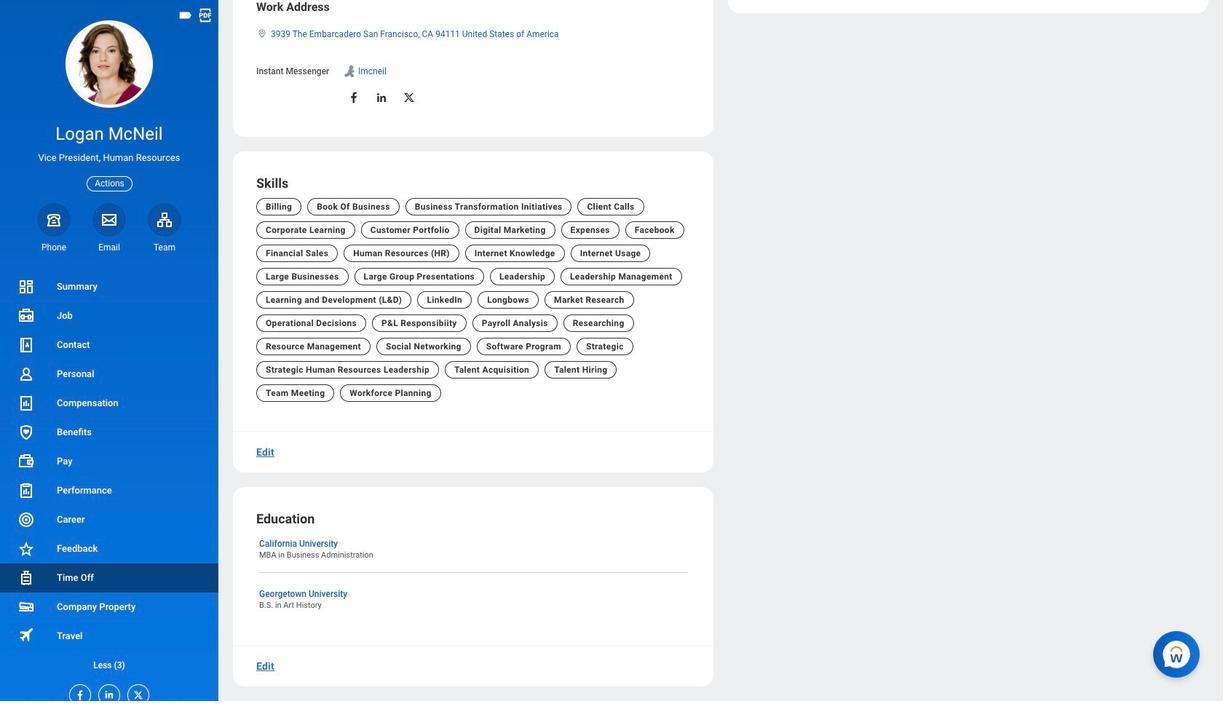 Task type: locate. For each thing, give the bounding box(es) containing it.
mail image
[[100, 211, 118, 228]]

team logan mcneil element
[[148, 242, 181, 253]]

linkedin image left social media x icon
[[375, 91, 388, 104]]

contact image
[[17, 336, 35, 354]]

phone image
[[44, 211, 64, 228]]

facebook image down aim icon
[[348, 91, 361, 104]]

facebook image left x image
[[70, 685, 86, 701]]

summary image
[[17, 278, 35, 296]]

pay image
[[17, 453, 35, 470]]

1 horizontal spatial linkedin image
[[375, 91, 388, 104]]

time off image
[[17, 569, 35, 587]]

linkedin image
[[375, 91, 388, 104], [99, 685, 115, 701]]

1 vertical spatial linkedin image
[[99, 685, 115, 701]]

list
[[0, 272, 218, 680]]

performance image
[[17, 482, 35, 500]]

0 vertical spatial linkedin image
[[375, 91, 388, 104]]

x image
[[128, 685, 144, 701]]

0 horizontal spatial facebook image
[[70, 685, 86, 701]]

facebook image
[[348, 91, 361, 104], [70, 685, 86, 701]]

phone logan mcneil element
[[37, 242, 71, 253]]

linkedin image left x image
[[99, 685, 115, 701]]

1 horizontal spatial facebook image
[[348, 91, 361, 104]]

job image
[[17, 307, 35, 325]]

email logan mcneil element
[[92, 242, 126, 253]]

1 vertical spatial facebook image
[[70, 685, 86, 701]]

view team image
[[156, 211, 173, 228]]



Task type: vqa. For each thing, say whether or not it's contained in the screenshot.
linkedin icon
yes



Task type: describe. For each thing, give the bounding box(es) containing it.
view printable version (pdf) image
[[197, 7, 213, 23]]

location image
[[256, 28, 268, 39]]

0 vertical spatial facebook image
[[348, 91, 361, 104]]

compensation image
[[17, 395, 35, 412]]

navigation pane region
[[0, 0, 218, 701]]

travel image
[[17, 627, 35, 644]]

career image
[[17, 511, 35, 529]]

feedback image
[[17, 540, 35, 558]]

0 horizontal spatial linkedin image
[[99, 685, 115, 701]]

tag image
[[178, 7, 194, 23]]

aim image
[[342, 64, 357, 79]]

company property image
[[17, 599, 35, 616]]

personal image
[[17, 366, 35, 383]]

social media x image
[[403, 91, 416, 104]]

benefits image
[[17, 424, 35, 441]]



